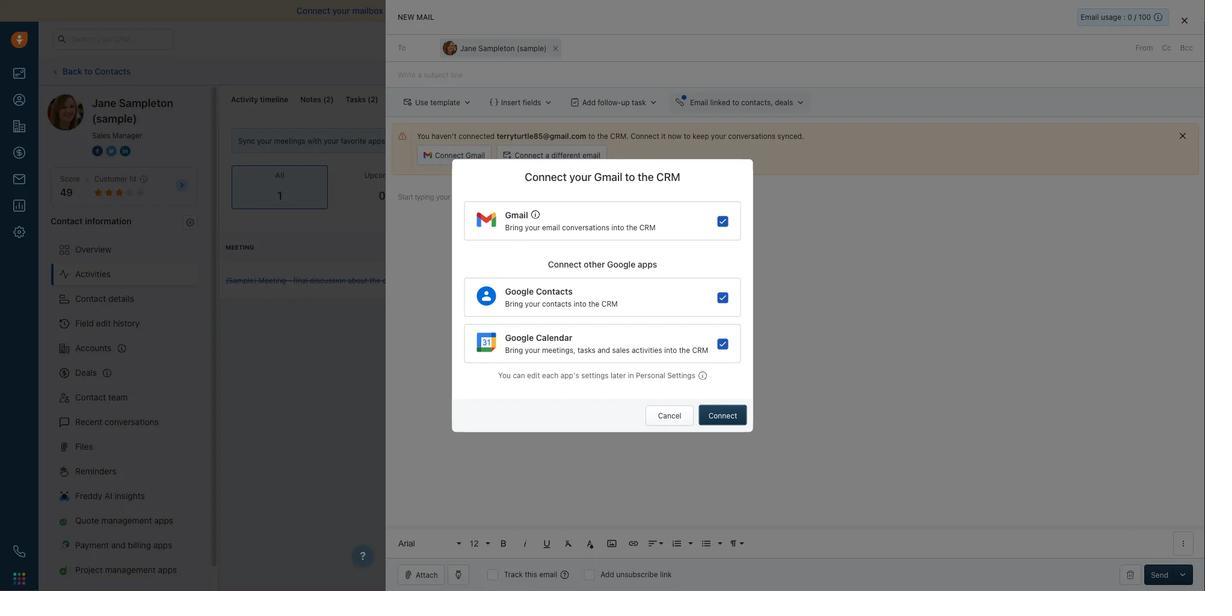 Task type: vqa. For each thing, say whether or not it's contained in the screenshot.
Widgetz.Io to the middle
no



Task type: locate. For each thing, give the bounding box(es) containing it.
send email image
[[1086, 34, 1095, 44]]

into inside google calendar bring your meetings, tasks and sales activities into the crm
[[665, 346, 677, 355]]

0 horizontal spatial 1
[[277, 189, 282, 202]]

1 horizontal spatial 1
[[428, 95, 432, 104]]

email inside button
[[583, 151, 601, 160]]

0 horizontal spatial email
[[690, 98, 709, 107]]

jane down deliverability
[[460, 44, 477, 52]]

) for meetings ( 1 )
[[432, 95, 435, 104]]

you left the can
[[498, 372, 511, 380]]

1 horizontal spatial edit
[[527, 372, 540, 380]]

text color image
[[585, 539, 596, 550]]

add left unsubscribe
[[601, 571, 614, 579]]

1 vertical spatial calendar
[[536, 333, 573, 343]]

crm down 00:00, thu 02 nov, 2023
[[602, 300, 618, 308]]

2 vertical spatial and
[[111, 541, 126, 551]]

email inside button
[[690, 98, 709, 107]]

1 horizontal spatial 02
[[598, 277, 606, 285]]

0 horizontal spatial you
[[417, 132, 430, 140]]

and for deliverability
[[483, 6, 498, 16]]

0 horizontal spatial jane sampleton (sample)
[[92, 96, 173, 125]]

1 ) from the left
[[331, 95, 334, 104]]

in left 21
[[924, 35, 930, 43]]

your left mailbox
[[333, 6, 350, 16]]

google inside button
[[647, 137, 671, 145]]

insert image (⌘p) image
[[607, 539, 618, 550]]

1 horizontal spatial sales
[[612, 346, 630, 355]]

2 vertical spatial gmail
[[505, 210, 528, 220]]

- right oct,
[[478, 276, 481, 285]]

(sample) inside dialog
[[517, 44, 547, 52]]

nov, up google contacts bring your contacts into the crm
[[534, 276, 549, 285]]

zoom
[[411, 137, 431, 145]]

add
[[582, 98, 596, 107], [1134, 172, 1148, 180], [601, 571, 614, 579]]

1 horizontal spatial into
[[612, 223, 625, 232]]

2 vertical spatial contact
[[75, 393, 106, 403]]

bring for google contacts
[[505, 300, 523, 308]]

thu up google contacts bring your contacts into the crm
[[508, 276, 521, 285]]

unordered list image
[[701, 539, 712, 550]]

synced.
[[778, 132, 804, 140]]

manager
[[112, 131, 142, 140]]

1 bring from the top
[[505, 223, 523, 232]]

( right notes
[[323, 95, 326, 104]]

phone element
[[7, 540, 31, 564]]

task
[[632, 98, 646, 107]]

0 horizontal spatial 02
[[523, 276, 532, 285]]

0 horizontal spatial gmail
[[466, 151, 485, 160]]

connect for connect gmail
[[435, 151, 464, 160]]

app's
[[561, 372, 579, 380]]

(sample) down 2-
[[517, 44, 547, 52]]

application
[[386, 181, 1206, 559]]

to inside button
[[733, 98, 740, 107]]

conversations down team
[[105, 417, 159, 427]]

0 horizontal spatial in
[[628, 372, 634, 380]]

0 horizontal spatial 00:00,
[[483, 276, 506, 285]]

activity
[[547, 95, 573, 104]]

edit right the can
[[527, 372, 540, 380]]

0 vertical spatial sales
[[527, 95, 545, 104]]

dialog containing new mail
[[386, 0, 1206, 592]]

office 365 button
[[558, 134, 622, 148]]

0 vertical spatial and
[[483, 6, 498, 16]]

1 horizontal spatial 00:00,
[[561, 277, 582, 285]]

google inside google calendar bring your meetings, tasks and sales activities into the crm
[[505, 333, 534, 343]]

cancel button
[[646, 406, 694, 426]]

jane sampleton (sample) up manager
[[92, 96, 173, 125]]

1 dialog from the left
[[0, 0, 1206, 592]]

1 02 from the left
[[523, 276, 532, 285]]

dialog
[[0, 0, 1206, 592], [386, 0, 1206, 592]]

1 vertical spatial edit
[[527, 372, 540, 380]]

email left usage
[[1081, 13, 1099, 21]]

0 horizontal spatial contacts
[[95, 66, 131, 76]]

to right linked at right
[[733, 98, 740, 107]]

2 00:00, from the left
[[561, 277, 582, 285]]

your left meetings,
[[525, 346, 540, 355]]

2 horizontal spatial 2
[[1152, 29, 1157, 38]]

add follow-up task
[[582, 98, 646, 107]]

office 365
[[579, 137, 615, 145]]

2 horizontal spatial gmail
[[594, 171, 623, 184]]

your right sync
[[257, 137, 272, 145]]

1 vertical spatial into
[[574, 300, 587, 308]]

(sample)
[[517, 44, 547, 52], [92, 112, 137, 125]]

contacts down search your crm... text box
[[95, 66, 131, 76]]

2 for tasks ( 2 )
[[371, 95, 375, 104]]

email left linked at right
[[690, 98, 709, 107]]

add inside button
[[1134, 172, 1148, 180]]

contacts up contacts on the bottom of the page
[[536, 287, 573, 297]]

1 vertical spatial jane sampleton (sample)
[[92, 96, 173, 125]]

haven't
[[432, 132, 457, 140]]

1 horizontal spatial you
[[498, 372, 511, 380]]

1 ( from the left
[[323, 95, 326, 104]]

00:00,
[[483, 276, 506, 285], [561, 277, 582, 285]]

) right tasks
[[375, 95, 378, 104]]

score 49
[[60, 175, 80, 198]]

activity timeline
[[231, 95, 288, 104]]

1 horizontal spatial email
[[1081, 13, 1099, 21]]

00:00, up google contacts bring your contacts into the crm
[[561, 277, 582, 285]]

meetings
[[274, 137, 306, 145]]

sales
[[527, 95, 545, 104], [612, 346, 630, 355]]

2 horizontal spatial )
[[432, 95, 435, 104]]

link
[[660, 571, 672, 579]]

new
[[398, 13, 415, 21]]

bring for google calendar
[[505, 346, 523, 355]]

ai
[[105, 491, 112, 501]]

into right activities
[[665, 346, 677, 355]]

0 vertical spatial jane sampleton (sample)
[[460, 44, 547, 52]]

1 vertical spatial (sample)
[[92, 112, 137, 125]]

connect for connect your mailbox to improve deliverability and enable 2-way sync of email conversations.
[[297, 6, 330, 16]]

connect other google apps
[[548, 260, 657, 270]]

0 horizontal spatial into
[[574, 300, 587, 308]]

2 horizontal spatial conversations
[[728, 132, 776, 140]]

2 ( from the left
[[368, 95, 371, 104]]

your down different
[[570, 171, 592, 184]]

contacts inside google contacts bring your contacts into the crm
[[536, 287, 573, 297]]

bring
[[505, 223, 523, 232], [505, 300, 523, 308], [505, 346, 523, 355]]

contact for contact team
[[75, 393, 106, 403]]

team
[[108, 393, 128, 403]]

None text field
[[566, 39, 568, 58]]

02 up google contacts bring your contacts into the crm
[[523, 276, 532, 285]]

sampleton up manager
[[119, 96, 173, 109]]

2 right tasks
[[371, 95, 375, 104]]

0 vertical spatial (sample)
[[517, 44, 547, 52]]

nov, down the connect other google apps
[[608, 277, 622, 285]]

gmail left "<span class=" "><b>2-way sync enabled</b><br />both incoming and outgoing emails are synced between the crm and your email account</span>" icon
[[505, 210, 528, 220]]

1 horizontal spatial thu
[[584, 277, 596, 285]]

connect a different email button
[[497, 145, 607, 166]]

gmail down teams
[[466, 151, 485, 160]]

bold (⌘b) image
[[498, 539, 509, 550]]

0 horizontal spatial (
[[323, 95, 326, 104]]

0 down upcoming
[[379, 189, 386, 202]]

0 vertical spatial add
[[582, 98, 596, 107]]

2 02 from the left
[[598, 277, 606, 285]]

1 horizontal spatial meeting
[[258, 276, 286, 285]]

in right later
[[628, 372, 634, 380]]

ordered list image
[[672, 539, 683, 550]]

23:30,
[[393, 276, 415, 285]]

email
[[587, 6, 608, 16], [583, 151, 601, 160], [542, 223, 560, 232], [540, 571, 558, 579]]

1 vertical spatial sampleton
[[119, 96, 173, 109]]

into right contacts on the bottom of the page
[[574, 300, 587, 308]]

crm up settings
[[692, 346, 709, 355]]

and left billing
[[111, 541, 126, 551]]

0 vertical spatial in
[[924, 35, 930, 43]]

1 horizontal spatial (
[[368, 95, 371, 104]]

to right now in the right top of the page
[[684, 132, 691, 140]]

sampleton down "connect your mailbox to improve deliverability and enable 2-way sync of email conversations."
[[479, 44, 515, 52]]

score
[[60, 175, 80, 183]]

with
[[308, 137, 322, 145]]

gmail down 365
[[594, 171, 623, 184]]

02
[[523, 276, 532, 285], [598, 277, 606, 285]]

mail
[[417, 13, 434, 21]]

jane sampleton (sample) down enable
[[460, 44, 547, 52]]

to right back
[[84, 66, 92, 76]]

1 vertical spatial in
[[628, 372, 634, 380]]

project
[[75, 566, 103, 575]]

bring inside google calendar bring your meetings, tasks and sales activities into the crm
[[505, 346, 523, 355]]

files
[[75, 442, 93, 452]]

thu down other
[[584, 277, 596, 285]]

0 vertical spatial contact
[[51, 216, 83, 226]]

1 horizontal spatial jane
[[460, 44, 477, 52]]

2 horizontal spatial and
[[598, 346, 610, 355]]

1 down connect gmail
[[482, 189, 487, 202]]

0 vertical spatial conversations
[[728, 132, 776, 140]]

1 horizontal spatial calendar
[[673, 137, 704, 145]]

1 horizontal spatial nov,
[[608, 277, 622, 285]]

1 vertical spatial sales
[[612, 346, 630, 355]]

0 horizontal spatial 2
[[326, 95, 331, 104]]

tue
[[417, 276, 430, 285]]

connect for connect apps
[[1046, 172, 1075, 180]]

meeting
[[1150, 172, 1177, 180]]

calendar inside button
[[673, 137, 704, 145]]

cancel
[[658, 412, 682, 420]]

2 vertical spatial add
[[601, 571, 614, 579]]

none text field inside dialog
[[566, 39, 568, 58]]

contact down 49
[[51, 216, 83, 226]]

365
[[602, 137, 615, 145]]

2 thu from the left
[[584, 277, 596, 285]]

0 vertical spatial sampleton
[[479, 44, 515, 52]]

bring inside google contacts bring your contacts into the crm
[[505, 300, 523, 308]]

1 vertical spatial management
[[105, 566, 156, 575]]

0 right : at top
[[1128, 13, 1133, 21]]

freddy
[[75, 491, 102, 501]]

0 horizontal spatial sales
[[527, 95, 545, 104]]

you left haven't
[[417, 132, 430, 140]]

) right notes
[[331, 95, 334, 104]]

all
[[275, 171, 284, 180]]

sales inside google calendar bring your meetings, tasks and sales activities into the crm
[[612, 346, 630, 355]]

contact down the activities
[[75, 294, 106, 304]]

2023 down the connect other google apps
[[624, 277, 640, 285]]

add left follow-
[[582, 98, 596, 107]]

1 horizontal spatial gmail
[[505, 210, 528, 220]]

to down crm.
[[625, 171, 635, 184]]

contact up recent
[[75, 393, 106, 403]]

twitter circled image
[[106, 144, 117, 157]]

crm up the connect other google apps
[[640, 223, 656, 232]]

2 vertical spatial conversations
[[105, 417, 159, 427]]

to left new
[[386, 6, 394, 16]]

and
[[483, 6, 498, 16], [598, 346, 610, 355], [111, 541, 126, 551]]

calendar up meetings,
[[536, 333, 573, 343]]

tasks
[[346, 95, 366, 104]]

2 ) from the left
[[375, 95, 378, 104]]

2 horizontal spatial (
[[425, 95, 428, 104]]

your inside google contacts bring your contacts into the crm
[[525, 300, 540, 308]]

italic (⌘i) image
[[520, 539, 531, 550]]

0 vertical spatial calendar
[[673, 137, 704, 145]]

linkedin circled image
[[120, 144, 131, 157]]

add for add unsubscribe link
[[601, 571, 614, 579]]

( right meetings
[[425, 95, 428, 104]]

)
[[331, 95, 334, 104], [375, 95, 378, 104], [432, 95, 435, 104]]

back to contacts link
[[51, 62, 131, 81]]

0 vertical spatial meeting
[[226, 244, 254, 251]]

google for google calendar
[[647, 137, 671, 145]]

0 horizontal spatial sampleton
[[119, 96, 173, 109]]

sampleton
[[479, 44, 515, 52], [119, 96, 173, 109]]

and right tasks on the bottom of page
[[598, 346, 610, 355]]

1 horizontal spatial 0
[[1128, 13, 1133, 21]]

0 horizontal spatial add
[[582, 98, 596, 107]]

100
[[1139, 13, 1151, 21]]

0 horizontal spatial )
[[331, 95, 334, 104]]

field
[[75, 319, 94, 329]]

sales manager
[[92, 131, 142, 140]]

2 horizontal spatial into
[[665, 346, 677, 355]]

1 horizontal spatial jane sampleton (sample)
[[460, 44, 547, 52]]

google inside google contacts bring your contacts into the crm
[[505, 287, 534, 297]]

2 right notes
[[326, 95, 331, 104]]

2 vertical spatial bring
[[505, 346, 523, 355]]

0 horizontal spatial jane
[[92, 96, 116, 109]]

(sample) meeting - final discussion about the deal 23:30, tue 31 oct, 2023 - 00:00, thu 02 nov, 2023
[[226, 276, 569, 285]]

create custom sales activity
[[473, 95, 573, 104]]

00:00, right oct,
[[483, 276, 506, 285]]

your
[[876, 35, 891, 43]]

crm.
[[611, 132, 629, 140]]

1 down all
[[277, 189, 282, 202]]

and inside google calendar bring your meetings, tasks and sales activities into the crm
[[598, 346, 610, 355]]

1 vertical spatial contact
[[75, 294, 106, 304]]

3 bring from the top
[[505, 346, 523, 355]]

connect a different email
[[515, 151, 601, 160]]

jane sampleton (sample)
[[460, 44, 547, 52], [92, 96, 173, 125]]

02 down the connect other google apps
[[598, 277, 606, 285]]

( right tasks
[[368, 95, 371, 104]]

1 vertical spatial you
[[498, 372, 511, 380]]

way
[[538, 6, 554, 16]]

calendar right it
[[673, 137, 704, 145]]

1 horizontal spatial 2023
[[551, 276, 569, 285]]

notes ( 2 )
[[300, 95, 334, 104]]

sync
[[238, 137, 255, 145]]

payment
[[75, 541, 109, 551]]

add left meeting
[[1134, 172, 1148, 180]]

1 2023 from the left
[[458, 276, 476, 285]]

1 horizontal spatial add
[[601, 571, 614, 579]]

2 up from
[[1152, 29, 1157, 38]]

you for you haven't connected terryturtle85@gmail.com to the crm. connect it now to keep your conversations synced.
[[417, 132, 430, 140]]

from
[[1136, 44, 1153, 52]]

and left enable
[[483, 6, 498, 16]]

0 horizontal spatial nov,
[[534, 276, 549, 285]]

edit
[[96, 319, 111, 329], [527, 372, 540, 380]]

0 vertical spatial email
[[1081, 13, 1099, 21]]

2 bring from the top
[[505, 300, 523, 308]]

) right meetings
[[432, 95, 435, 104]]

management up payment and billing apps
[[101, 516, 152, 526]]

2 horizontal spatial add
[[1134, 172, 1148, 180]]

1 right meetings
[[428, 95, 432, 104]]

ends
[[907, 35, 922, 43]]

deals
[[75, 368, 97, 378]]

into up the connect other google apps
[[612, 223, 625, 232]]

2 vertical spatial into
[[665, 346, 677, 355]]

meeting left final
[[258, 276, 286, 285]]

you for you can edit each app's settings later in personal settings
[[498, 372, 511, 380]]

your trial ends in 21 days
[[876, 35, 955, 43]]

0 vertical spatial bring
[[505, 223, 523, 232]]

connect apps button
[[1027, 166, 1111, 186], [1027, 166, 1111, 186]]

calendar inside google calendar bring your meetings, tasks and sales activities into the crm
[[536, 333, 573, 343]]

1 vertical spatial conversations
[[562, 223, 610, 232]]

1 vertical spatial jane
[[92, 96, 116, 109]]

3 ) from the left
[[432, 95, 435, 104]]

insert fields
[[501, 98, 541, 107]]

meeting
[[226, 244, 254, 251], [258, 276, 286, 285]]

0 vertical spatial edit
[[96, 319, 111, 329]]

conversations down "contacts,"
[[728, 132, 776, 140]]

edit right field
[[96, 319, 111, 329]]

email usage : 0 / 100
[[1081, 13, 1151, 21]]

connect for connect other google apps
[[548, 260, 582, 270]]

your right "with"
[[324, 137, 339, 145]]

2023 right oct,
[[458, 276, 476, 285]]

the inside google calendar bring your meetings, tasks and sales activities into the crm
[[679, 346, 690, 355]]

this
[[525, 571, 538, 579]]

1 horizontal spatial (sample)
[[517, 44, 547, 52]]

into
[[612, 223, 625, 232], [574, 300, 587, 308], [665, 346, 677, 355]]

0 vertical spatial gmail
[[466, 151, 485, 160]]

0 horizontal spatial -
[[288, 276, 292, 285]]

0 horizontal spatial conversations
[[105, 417, 159, 427]]

) for notes ( 2 )
[[331, 95, 334, 104]]

0 vertical spatial jane
[[460, 44, 477, 52]]

<span class=" "><b>2-way sync enabled</b><br />both incoming and outgoing emails are synced between the crm and your email account</span> image
[[531, 210, 540, 219]]

(sample) up sales manager
[[92, 112, 137, 125]]

contacts,
[[742, 98, 773, 107]]

2 dialog from the left
[[386, 0, 1206, 592]]

cc
[[1163, 44, 1172, 52]]

2023 up google contacts bring your contacts into the crm
[[551, 276, 569, 285]]

0 horizontal spatial 0
[[379, 189, 386, 202]]

jane down back to contacts
[[92, 96, 116, 109]]

0 horizontal spatial (sample)
[[92, 112, 137, 125]]

management down payment and billing apps
[[105, 566, 156, 575]]

your left contacts on the bottom of the page
[[525, 300, 540, 308]]

gmail inside button
[[466, 151, 485, 160]]

3 ( from the left
[[425, 95, 428, 104]]

1 vertical spatial add
[[1134, 172, 1148, 180]]

1 horizontal spatial -
[[478, 276, 481, 285]]

connect button
[[699, 405, 747, 426]]

- left final
[[288, 276, 292, 285]]

1 vertical spatial meeting
[[258, 276, 286, 285]]

meeting up the (sample)
[[226, 244, 254, 251]]

quote
[[75, 516, 99, 526]]

0 vertical spatial management
[[101, 516, 152, 526]]

fields
[[523, 98, 541, 107]]

add for add follow-up task
[[582, 98, 596, 107]]

calendar for google calendar bring your meetings, tasks and sales activities into the crm
[[536, 333, 573, 343]]

conversations up other
[[562, 223, 610, 232]]



Task type: describe. For each thing, give the bounding box(es) containing it.
google for google calendar bring your meetings, tasks and sales activities into the crm
[[505, 333, 534, 343]]

0 horizontal spatial edit
[[96, 319, 111, 329]]

favorite
[[341, 137, 367, 145]]

teams
[[463, 137, 485, 145]]

back
[[63, 66, 82, 76]]

mng settings image
[[186, 218, 194, 227]]

facebook circled image
[[92, 144, 103, 157]]

2 horizontal spatial 1
[[482, 189, 487, 202]]

insert link (⌘k) image
[[628, 539, 639, 550]]

calendar for google calendar
[[673, 137, 704, 145]]

( for notes
[[323, 95, 326, 104]]

connect gmail
[[435, 151, 485, 160]]

explore plans link
[[972, 32, 1032, 46]]

and for tasks
[[598, 346, 610, 355]]

crm inside google contacts bring your contacts into the crm
[[602, 300, 618, 308]]

management for quote
[[101, 516, 152, 526]]

activity
[[231, 95, 258, 104]]

your down "<span class=" "><b>2-way sync enabled</b><br />both incoming and outgoing emails are synced between the crm and your email account</span>" icon
[[525, 223, 540, 232]]

1 thu from the left
[[508, 276, 521, 285]]

crm down the google calendar button
[[657, 171, 681, 184]]

you haven't connected terryturtle85@gmail.com to the crm. connect it now to keep your conversations synced.
[[417, 132, 804, 140]]

turtle
[[748, 276, 768, 285]]

tasks ( 2 )
[[346, 95, 378, 104]]

discussion
[[310, 276, 346, 285]]

1 horizontal spatial sampleton
[[479, 44, 515, 52]]

history
[[113, 319, 140, 329]]

field edit history
[[75, 319, 140, 329]]

( for meetings
[[425, 95, 428, 104]]

each
[[542, 372, 559, 380]]

zoom button
[[390, 134, 438, 148]]

google contacts bring your contacts into the crm
[[505, 287, 618, 308]]

clear formatting image
[[563, 539, 574, 550]]

phone image
[[13, 546, 25, 558]]

send button
[[1145, 565, 1176, 586]]

connect gmail button
[[417, 145, 492, 166]]

terry
[[729, 276, 746, 285]]

more misc image
[[1179, 539, 1189, 550]]

2 - from the left
[[478, 276, 481, 285]]

1 horizontal spatial conversations
[[562, 223, 610, 232]]

email linked to contacts, deals
[[690, 98, 793, 107]]

billing
[[128, 541, 151, 551]]

create
[[473, 95, 496, 104]]

the inside google contacts bring your contacts into the crm
[[589, 300, 600, 308]]

insights
[[115, 491, 145, 501]]

31
[[432, 276, 440, 285]]

notes
[[300, 95, 321, 104]]

contact team
[[75, 393, 128, 403]]

email linked to contacts, deals button
[[670, 92, 811, 113]]

add meeting
[[1134, 172, 1177, 180]]

create custom sales activity link
[[459, 95, 573, 104]]

close image
[[1182, 17, 1188, 24]]

(sample)
[[226, 276, 256, 285]]

insert
[[501, 98, 521, 107]]

details
[[108, 294, 134, 304]]

1 vertical spatial 0
[[379, 189, 386, 202]]

0 vertical spatial into
[[612, 223, 625, 232]]

owner
[[729, 244, 752, 251]]

it
[[662, 132, 666, 140]]

connect for connect your gmail to the crm
[[525, 171, 567, 184]]

connect for connect a different email
[[515, 151, 544, 160]]

1 nov, from the left
[[534, 276, 549, 285]]

teams button
[[443, 134, 492, 148]]

crm inside google calendar bring your meetings, tasks and sales activities into the crm
[[692, 346, 709, 355]]

of
[[577, 6, 585, 16]]

your right keep
[[711, 132, 726, 140]]

explore plans
[[978, 35, 1025, 43]]

2 nov, from the left
[[608, 277, 622, 285]]

office
[[579, 137, 600, 145]]

2 inside 2 link
[[1152, 29, 1157, 38]]

add meeting button
[[1117, 166, 1184, 186]]

upcoming
[[364, 171, 400, 180]]

quote management apps
[[75, 516, 173, 526]]

information
[[85, 216, 132, 226]]

calendly
[[517, 137, 547, 145]]

connected
[[459, 132, 495, 140]]

enable
[[500, 6, 527, 16]]

different
[[552, 151, 581, 160]]

settings
[[668, 372, 696, 380]]

improve
[[396, 6, 428, 16]]

2 for notes ( 2 )
[[326, 95, 331, 104]]

freshworks switcher image
[[13, 573, 25, 585]]

email for email linked to contacts, deals
[[690, 98, 709, 107]]

calendly button
[[497, 134, 553, 148]]

apps inside dialog
[[638, 260, 657, 270]]

into inside google contacts bring your contacts into the crm
[[574, 300, 587, 308]]

activities
[[632, 346, 662, 355]]

contact information
[[51, 216, 132, 226]]

add for add meeting
[[1134, 172, 1148, 180]]

( for tasks
[[368, 95, 371, 104]]

49
[[60, 187, 73, 198]]

1 - from the left
[[288, 276, 292, 285]]

custom
[[498, 95, 525, 104]]

jane inside dialog
[[460, 44, 477, 52]]

dialog containing connect your
[[0, 0, 1206, 592]]

a
[[546, 151, 550, 160]]

contact for contact information
[[51, 216, 83, 226]]

google calendar button
[[627, 134, 710, 148]]

overview
[[75, 245, 111, 255]]

contact for contact details
[[75, 294, 106, 304]]

other
[[584, 260, 605, 270]]

1 00:00, from the left
[[483, 276, 506, 285]]

email for email usage : 0 / 100
[[1081, 13, 1099, 21]]

meetings ( 1 )
[[390, 95, 435, 104]]

to left 365
[[589, 132, 595, 140]]

0 inside dialog
[[1128, 13, 1133, 21]]

freddy ai insights
[[75, 491, 145, 501]]

underline (⌘u) image
[[542, 539, 553, 550]]

0 vertical spatial contacts
[[95, 66, 131, 76]]

terryturtle85@gmail.com
[[497, 132, 587, 140]]

management for project
[[105, 566, 156, 575]]

contact details
[[75, 294, 134, 304]]

0 horizontal spatial meeting
[[226, 244, 254, 251]]

0 horizontal spatial and
[[111, 541, 126, 551]]

new mail
[[398, 13, 434, 21]]

1 horizontal spatial in
[[924, 35, 930, 43]]

connect your mailbox to improve deliverability and enable 2-way sync of email conversations.
[[297, 6, 669, 16]]

google calendar
[[647, 137, 704, 145]]

Write a subject line text field
[[386, 62, 1206, 87]]

your inside google calendar bring your meetings, tasks and sales activities into the crm
[[525, 346, 540, 355]]

oct,
[[442, 276, 456, 285]]

unsubscribe
[[616, 571, 658, 579]]

in inside dialog
[[628, 372, 634, 380]]

follow-
[[598, 98, 621, 107]]

google for google contacts bring your contacts into the crm
[[505, 287, 534, 297]]

Search your CRM... text field
[[53, 29, 173, 50]]

connect for connect
[[709, 412, 738, 420]]

insert fields button
[[484, 92, 559, 113]]

terry turtle
[[729, 276, 768, 285]]

jane sampleton (sample) inside dialog
[[460, 44, 547, 52]]

) for tasks ( 2 )
[[375, 95, 378, 104]]

2 2023 from the left
[[551, 276, 569, 285]]

3 2023 from the left
[[624, 277, 640, 285]]

plans
[[1006, 35, 1025, 43]]

send
[[1152, 571, 1169, 580]]

2 link
[[1141, 27, 1160, 48]]

edit inside dialog
[[527, 372, 540, 380]]



